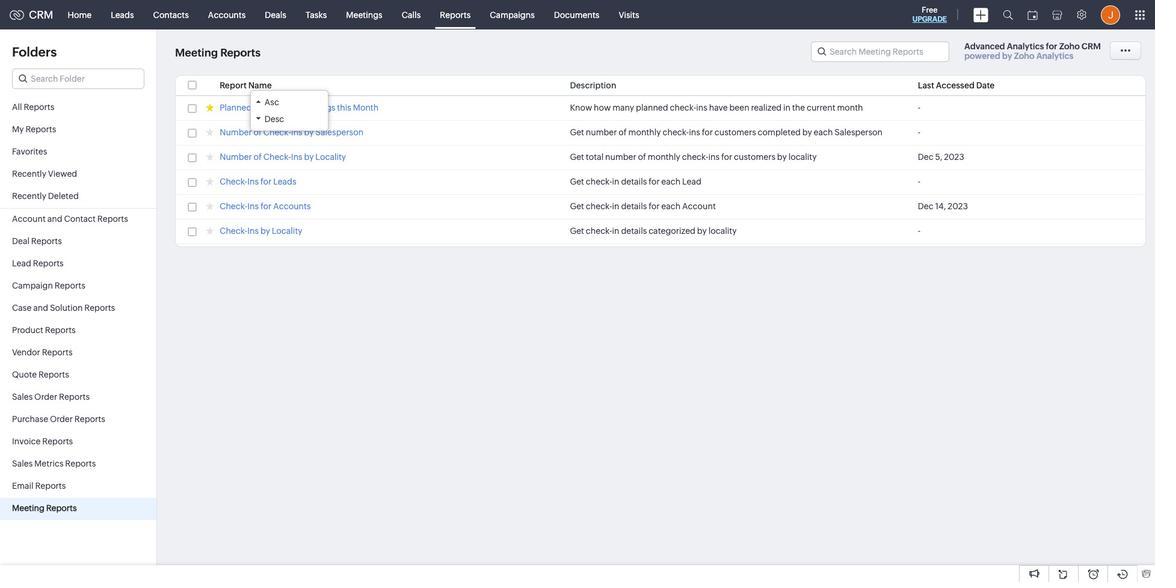 Task type: locate. For each thing, give the bounding box(es) containing it.
my reports
[[12, 125, 56, 134]]

of down many
[[619, 128, 627, 137]]

0 vertical spatial order
[[34, 392, 57, 402]]

locality down "check-ins for accounts" link
[[272, 226, 303, 236]]

account up deal
[[12, 214, 46, 224]]

date
[[977, 81, 995, 90]]

ins up get total number of monthly check-ins for customers by locality
[[689, 128, 701, 137]]

lead
[[683, 177, 702, 187], [12, 259, 31, 268]]

by down planned vs realized meetings this month link
[[304, 128, 314, 137]]

0 vertical spatial crm
[[29, 8, 53, 21]]

1 horizontal spatial meeting reports
[[175, 47, 261, 59]]

number for number of check-ins by salesperson
[[220, 128, 252, 137]]

crm
[[29, 8, 53, 21], [1082, 42, 1102, 51]]

in up get check-in details for each account
[[613, 177, 620, 187]]

ins
[[291, 128, 303, 137], [291, 152, 303, 162], [248, 177, 259, 187], [248, 202, 259, 211], [248, 226, 259, 236]]

reports up lead reports
[[31, 237, 62, 246]]

accounts left deals
[[208, 10, 246, 20]]

my reports link
[[0, 119, 157, 141]]

leads down number of check-ins by locality link
[[273, 177, 297, 187]]

accounts
[[208, 10, 246, 20], [273, 202, 311, 211]]

sales down quote
[[12, 392, 33, 402]]

meeting inside meeting reports link
[[12, 504, 44, 513]]

locality right categorized on the right of page
[[709, 226, 737, 236]]

1 vertical spatial and
[[33, 303, 48, 313]]

free upgrade
[[913, 5, 947, 23]]

planned vs realized meetings this month
[[220, 103, 379, 113]]

2 get from the top
[[570, 152, 584, 162]]

logo image
[[10, 10, 24, 20]]

1 horizontal spatial locality
[[789, 152, 817, 162]]

salesperson
[[316, 128, 364, 137], [835, 128, 883, 137]]

meeting reports down the email reports
[[12, 504, 77, 513]]

reports right 'contact'
[[97, 214, 128, 224]]

0 vertical spatial monthly
[[629, 128, 661, 137]]

1 vertical spatial number
[[606, 152, 637, 162]]

recently for recently deleted
[[12, 191, 46, 201]]

2023 for dec 14, 2023
[[948, 202, 969, 211]]

and for case
[[33, 303, 48, 313]]

1 vertical spatial meeting
[[12, 504, 44, 513]]

0 vertical spatial customers
[[715, 128, 757, 137]]

1 horizontal spatial meetings
[[346, 10, 383, 20]]

solution
[[50, 303, 83, 313]]

ins up check-ins for accounts
[[248, 177, 259, 187]]

favorites link
[[0, 141, 157, 164]]

folders
[[12, 45, 57, 60]]

in for get check-in details categorized by locality
[[613, 226, 620, 236]]

crm inside advanced analytics for zoho crm powered by zoho analytics
[[1082, 42, 1102, 51]]

account
[[683, 202, 716, 211], [12, 214, 46, 224]]

0 vertical spatial meeting
[[175, 47, 218, 59]]

leads
[[111, 10, 134, 20], [273, 177, 297, 187]]

in
[[784, 103, 791, 113], [613, 177, 620, 187], [613, 202, 620, 211], [613, 226, 620, 236]]

0 horizontal spatial meeting
[[12, 504, 44, 513]]

monthly
[[629, 128, 661, 137], [648, 152, 681, 162]]

4 get from the top
[[570, 202, 584, 211]]

vendor reports link
[[0, 343, 157, 365]]

reports down email reports link
[[46, 504, 77, 513]]

2 number from the top
[[220, 152, 252, 162]]

ins for leads
[[248, 177, 259, 187]]

1 vertical spatial number
[[220, 152, 252, 162]]

tasks
[[306, 10, 327, 20]]

ins for accounts
[[248, 202, 259, 211]]

0 vertical spatial meetings
[[346, 10, 383, 20]]

1 vertical spatial details
[[621, 202, 647, 211]]

1 get from the top
[[570, 128, 584, 137]]

0 vertical spatial account
[[683, 202, 716, 211]]

2023 right 5,
[[945, 152, 965, 162]]

1 vertical spatial crm
[[1082, 42, 1102, 51]]

reports right calls
[[440, 10, 471, 20]]

month
[[838, 103, 864, 113]]

description
[[570, 81, 617, 90]]

- down 'last'
[[918, 103, 921, 113]]

2 vertical spatial each
[[662, 202, 681, 211]]

email reports link
[[0, 476, 157, 498]]

- for get check-in details for each lead
[[918, 177, 921, 187]]

1 recently from the top
[[12, 169, 46, 179]]

accounts up check-ins by locality
[[273, 202, 311, 211]]

and down the deleted
[[47, 214, 62, 224]]

1 number from the top
[[220, 128, 252, 137]]

2023
[[945, 152, 965, 162], [948, 202, 969, 211]]

1 vertical spatial leads
[[273, 177, 297, 187]]

2023 right the 14,
[[948, 202, 969, 211]]

each down get total number of monthly check-ins for customers by locality
[[662, 177, 681, 187]]

dec left the 14,
[[918, 202, 934, 211]]

quote
[[12, 370, 37, 380]]

and
[[47, 214, 62, 224], [33, 303, 48, 313]]

0 vertical spatial details
[[621, 177, 647, 187]]

5 get from the top
[[570, 226, 584, 236]]

order inside 'link'
[[34, 392, 57, 402]]

meeting
[[175, 47, 218, 59], [12, 504, 44, 513]]

case and solution reports
[[12, 303, 115, 313]]

crm down profile element at the right
[[1082, 42, 1102, 51]]

check-ins for accounts
[[220, 202, 311, 211]]

0 vertical spatial accounts
[[208, 10, 246, 20]]

in down get check-in details for each lead
[[613, 202, 620, 211]]

- up dec 5, 2023
[[918, 128, 921, 137]]

reports right all
[[24, 102, 54, 112]]

reports down product reports
[[42, 348, 73, 358]]

check- for leads
[[220, 177, 248, 187]]

know
[[570, 103, 592, 113]]

0 vertical spatial number
[[586, 128, 617, 137]]

dec for dec 14, 2023
[[918, 202, 934, 211]]

number down the how
[[586, 128, 617, 137]]

and right case
[[33, 303, 48, 313]]

1 details from the top
[[621, 177, 647, 187]]

dec
[[918, 152, 934, 162], [918, 202, 934, 211]]

recently down favorites
[[12, 169, 46, 179]]

lead down get total number of monthly check-ins for customers by locality
[[683, 177, 702, 187]]

2 sales from the top
[[12, 459, 33, 469]]

0 vertical spatial dec
[[918, 152, 934, 162]]

0 vertical spatial 2023
[[945, 152, 965, 162]]

account up categorized on the right of page
[[683, 202, 716, 211]]

number of check-ins by salesperson link
[[220, 128, 364, 139]]

monthly up get check-in details for each lead
[[648, 152, 681, 162]]

0 vertical spatial ins
[[697, 103, 708, 113]]

leads link
[[101, 0, 144, 29]]

details down get check-in details for each lead
[[621, 202, 647, 211]]

details down get check-in details for each account
[[621, 226, 647, 236]]

ins for locality
[[248, 226, 259, 236]]

campaigns
[[490, 10, 535, 20]]

salesperson down this
[[316, 128, 364, 137]]

ins inside "check-ins for accounts" link
[[248, 202, 259, 211]]

1 horizontal spatial zoho
[[1060, 42, 1080, 51]]

details for locality
[[621, 226, 647, 236]]

0 vertical spatial recently
[[12, 169, 46, 179]]

ins down check-ins for leads link
[[248, 202, 259, 211]]

0 horizontal spatial salesperson
[[316, 128, 364, 137]]

tasks link
[[296, 0, 337, 29]]

by inside check-ins by locality link
[[261, 226, 270, 236]]

check- down get check-in details for each account
[[586, 226, 613, 236]]

3 details from the top
[[621, 226, 647, 236]]

0 vertical spatial sales
[[12, 392, 33, 402]]

sales order reports link
[[0, 387, 157, 409]]

dec 14, 2023
[[918, 202, 969, 211]]

1 dec from the top
[[918, 152, 934, 162]]

0 horizontal spatial meetings
[[299, 103, 336, 113]]

0 vertical spatial locality
[[316, 152, 346, 162]]

- down 'dec 14, 2023'
[[918, 226, 921, 236]]

accessed
[[936, 81, 975, 90]]

ins down planned vs realized meetings this month link
[[291, 128, 303, 137]]

all
[[12, 102, 22, 112]]

ins inside check-ins by locality link
[[248, 226, 259, 236]]

sales up email
[[12, 459, 33, 469]]

get total number of monthly check-ins for customers by locality
[[570, 152, 817, 162]]

deal reports
[[12, 237, 62, 246]]

sales inside 'link'
[[12, 392, 33, 402]]

invoice reports
[[12, 437, 73, 447]]

1 vertical spatial dec
[[918, 202, 934, 211]]

3 get from the top
[[570, 177, 584, 187]]

in down get check-in details for each account
[[613, 226, 620, 236]]

0 vertical spatial leads
[[111, 10, 134, 20]]

1 vertical spatial accounts
[[273, 202, 311, 211]]

order for purchase
[[50, 415, 73, 424]]

analytics
[[1007, 42, 1045, 51], [1037, 51, 1074, 61]]

each down current
[[814, 128, 833, 137]]

by down "number of check-ins by salesperson" link
[[304, 152, 314, 162]]

0 vertical spatial and
[[47, 214, 62, 224]]

2 dec from the top
[[918, 202, 934, 211]]

0 horizontal spatial lead
[[12, 259, 31, 268]]

customers down 'been'
[[715, 128, 757, 137]]

1 horizontal spatial crm
[[1082, 42, 1102, 51]]

number for number of check-ins by locality
[[220, 152, 252, 162]]

4 - from the top
[[918, 226, 921, 236]]

ins down "check-ins for accounts" link
[[248, 226, 259, 236]]

1 vertical spatial meetings
[[299, 103, 336, 113]]

- for get check-in details categorized by locality
[[918, 226, 921, 236]]

1 vertical spatial 2023
[[948, 202, 969, 211]]

meeting reports up report
[[175, 47, 261, 59]]

- down dec 5, 2023
[[918, 177, 921, 187]]

monthly down planned at right
[[629, 128, 661, 137]]

and for account
[[47, 214, 62, 224]]

check-ins for leads link
[[220, 177, 297, 188]]

ins inside number of check-ins by locality link
[[291, 152, 303, 162]]

deals
[[265, 10, 286, 20]]

documents
[[554, 10, 600, 20]]

reports up solution
[[55, 281, 85, 291]]

sales order reports
[[12, 392, 90, 402]]

sales
[[12, 392, 33, 402], [12, 459, 33, 469]]

1 salesperson from the left
[[316, 128, 364, 137]]

this
[[337, 103, 351, 113]]

ins inside check-ins for leads link
[[248, 177, 259, 187]]

all reports link
[[0, 97, 157, 119]]

calls
[[402, 10, 421, 20]]

meetings left calls
[[346, 10, 383, 20]]

1 vertical spatial meeting reports
[[12, 504, 77, 513]]

1 vertical spatial account
[[12, 214, 46, 224]]

1 horizontal spatial account
[[683, 202, 716, 211]]

0 vertical spatial lead
[[683, 177, 702, 187]]

ins down "number of check-ins by salesperson" link
[[291, 152, 303, 162]]

1 horizontal spatial lead
[[683, 177, 702, 187]]

details for lead
[[621, 177, 647, 187]]

details for account
[[621, 202, 647, 211]]

by
[[1003, 51, 1013, 61], [304, 128, 314, 137], [803, 128, 812, 137], [304, 152, 314, 162], [778, 152, 787, 162], [261, 226, 270, 236], [698, 226, 707, 236]]

2 recently from the top
[[12, 191, 46, 201]]

details
[[621, 177, 647, 187], [621, 202, 647, 211], [621, 226, 647, 236]]

1 vertical spatial order
[[50, 415, 73, 424]]

by down "check-ins for accounts" link
[[261, 226, 270, 236]]

number
[[586, 128, 617, 137], [606, 152, 637, 162]]

planned
[[220, 103, 252, 113]]

in left the
[[784, 103, 791, 113]]

order down sales order reports
[[50, 415, 73, 424]]

customers
[[715, 128, 757, 137], [734, 152, 776, 162]]

0 vertical spatial meeting reports
[[175, 47, 261, 59]]

1 vertical spatial ins
[[689, 128, 701, 137]]

0 vertical spatial number
[[220, 128, 252, 137]]

for
[[1046, 42, 1058, 51], [702, 128, 713, 137], [722, 152, 733, 162], [261, 177, 272, 187], [649, 177, 660, 187], [261, 202, 272, 211], [649, 202, 660, 211]]

2 salesperson from the left
[[835, 128, 883, 137]]

each up categorized on the right of page
[[662, 202, 681, 211]]

recently deleted
[[12, 191, 79, 201]]

1 horizontal spatial leads
[[273, 177, 297, 187]]

total
[[586, 152, 604, 162]]

account and contact reports
[[12, 214, 128, 224]]

1 horizontal spatial salesperson
[[835, 128, 883, 137]]

1 sales from the top
[[12, 392, 33, 402]]

get for get total number of monthly check-ins for customers by locality
[[570, 152, 584, 162]]

2 - from the top
[[918, 128, 921, 137]]

categorized
[[649, 226, 696, 236]]

3 - from the top
[[918, 177, 921, 187]]

1 vertical spatial sales
[[12, 459, 33, 469]]

product reports link
[[0, 320, 157, 343]]

locality down "completed"
[[789, 152, 817, 162]]

check- down check-ins for leads link
[[220, 202, 248, 211]]

number right total
[[606, 152, 637, 162]]

meeting down email
[[12, 504, 44, 513]]

leads right home
[[111, 10, 134, 20]]

planned
[[636, 103, 669, 113]]

the
[[793, 103, 805, 113]]

by right powered
[[1003, 51, 1013, 61]]

details up get check-in details for each account
[[621, 177, 647, 187]]

2 vertical spatial details
[[621, 226, 647, 236]]

sales for sales order reports
[[12, 392, 33, 402]]

salesperson down month
[[835, 128, 883, 137]]

1 vertical spatial each
[[662, 177, 681, 187]]

recently deleted link
[[0, 186, 157, 208]]

contact
[[64, 214, 96, 224]]

by down "completed"
[[778, 152, 787, 162]]

each
[[814, 128, 833, 137], [662, 177, 681, 187], [662, 202, 681, 211]]

1 vertical spatial recently
[[12, 191, 46, 201]]

ins down 'get number of monthly check-ins for customers completed by each salesperson'
[[709, 152, 720, 162]]

home
[[68, 10, 92, 20]]

recently for recently viewed
[[12, 169, 46, 179]]

create menu image
[[974, 8, 989, 22]]

check- down "number of check-ins by salesperson" link
[[263, 152, 291, 162]]

lead down deal
[[12, 259, 31, 268]]

report name
[[220, 81, 272, 90]]

ins for for
[[689, 128, 701, 137]]

0 vertical spatial locality
[[789, 152, 817, 162]]

check- down get check-in details for each lead
[[586, 202, 613, 211]]

recently
[[12, 169, 46, 179], [12, 191, 46, 201]]

2 details from the top
[[621, 202, 647, 211]]

0 horizontal spatial locality
[[709, 226, 737, 236]]

number up check-ins for leads at the top left
[[220, 152, 252, 162]]

check- up check-ins for accounts
[[220, 177, 248, 187]]

ins for have
[[697, 103, 708, 113]]

0 horizontal spatial accounts
[[208, 10, 246, 20]]

ins left have
[[697, 103, 708, 113]]

locality
[[789, 152, 817, 162], [709, 226, 737, 236]]

calendar image
[[1028, 10, 1038, 20]]

locality
[[316, 152, 346, 162], [272, 226, 303, 236]]

meetings left this
[[299, 103, 336, 113]]

for inside advanced analytics for zoho crm powered by zoho analytics
[[1046, 42, 1058, 51]]

dec left 5,
[[918, 152, 934, 162]]

locality down "number of check-ins by salesperson" link
[[316, 152, 346, 162]]

1 vertical spatial locality
[[272, 226, 303, 236]]

search element
[[996, 0, 1021, 29]]

check- down "check-ins for accounts" link
[[220, 226, 248, 236]]

meeting down contacts link
[[175, 47, 218, 59]]

check-ins by locality
[[220, 226, 303, 236]]

number down planned
[[220, 128, 252, 137]]

1 - from the top
[[918, 103, 921, 113]]

recently down recently viewed
[[12, 191, 46, 201]]

1 vertical spatial locality
[[709, 226, 737, 236]]



Task type: vqa. For each thing, say whether or not it's contained in the screenshot.


Task type: describe. For each thing, give the bounding box(es) containing it.
profile element
[[1094, 0, 1128, 29]]

of down the vs
[[254, 128, 262, 137]]

reports down the campaign reports link
[[84, 303, 115, 313]]

get for get check-in details for each account
[[570, 202, 584, 211]]

know how many planned check-ins have been realized in the current month
[[570, 103, 864, 113]]

profile image
[[1102, 5, 1121, 24]]

lead reports link
[[0, 253, 157, 276]]

completed
[[758, 128, 801, 137]]

Search Folder text field
[[13, 69, 144, 88]]

0 horizontal spatial crm
[[29, 8, 53, 21]]

each for lead
[[662, 177, 681, 187]]

reports down invoice reports link on the bottom left of the page
[[65, 459, 96, 469]]

1 horizontal spatial locality
[[316, 152, 346, 162]]

recently viewed
[[12, 169, 77, 179]]

calls link
[[392, 0, 431, 29]]

campaigns link
[[481, 0, 545, 29]]

home link
[[58, 0, 101, 29]]

1 vertical spatial monthly
[[648, 152, 681, 162]]

1 horizontal spatial accounts
[[273, 202, 311, 211]]

order for sales
[[34, 392, 57, 402]]

reports link
[[431, 0, 481, 29]]

purchase order reports
[[12, 415, 105, 424]]

dec for dec 5, 2023
[[918, 152, 934, 162]]

1 vertical spatial customers
[[734, 152, 776, 162]]

check- down desc
[[263, 128, 291, 137]]

get check-in details for each lead
[[570, 177, 702, 187]]

reports down metrics on the left of page
[[35, 482, 66, 491]]

number of check-ins by locality
[[220, 152, 346, 162]]

1 horizontal spatial meeting
[[175, 47, 218, 59]]

create menu element
[[967, 0, 996, 29]]

purchase
[[12, 415, 48, 424]]

number of check-ins by locality link
[[220, 152, 346, 164]]

upgrade
[[913, 15, 947, 23]]

vs
[[253, 103, 263, 113]]

many
[[613, 103, 635, 113]]

0 horizontal spatial account
[[12, 214, 46, 224]]

check-ins for accounts link
[[220, 202, 311, 213]]

by inside number of check-ins by locality link
[[304, 152, 314, 162]]

in for get check-in details for each lead
[[613, 177, 620, 187]]

reports down quote reports link
[[59, 392, 90, 402]]

0 horizontal spatial leads
[[111, 10, 134, 20]]

purchase order reports link
[[0, 409, 157, 432]]

get check-in details categorized by locality
[[570, 226, 737, 236]]

reports right my
[[26, 125, 56, 134]]

0 horizontal spatial zoho
[[1015, 51, 1035, 61]]

been
[[730, 103, 750, 113]]

reports up campaign reports
[[33, 259, 64, 268]]

- for get number of monthly check-ins for customers completed by each salesperson
[[918, 128, 921, 137]]

by inside advanced analytics for zoho crm powered by zoho analytics
[[1003, 51, 1013, 61]]

by down the
[[803, 128, 812, 137]]

get number of monthly check-ins for customers completed by each salesperson
[[570, 128, 883, 137]]

asc
[[265, 98, 279, 107]]

sales for sales metrics reports
[[12, 459, 33, 469]]

desc
[[265, 114, 284, 124]]

get for get check-in details for each lead
[[570, 177, 584, 187]]

reports down sales order reports 'link'
[[75, 415, 105, 424]]

2 vertical spatial ins
[[709, 152, 720, 162]]

account and contact reports link
[[0, 209, 157, 231]]

favorites
[[12, 147, 47, 157]]

- for know how many planned check-ins have been realized in the current month
[[918, 103, 921, 113]]

0 horizontal spatial locality
[[272, 226, 303, 236]]

recently viewed link
[[0, 164, 157, 186]]

visits link
[[609, 0, 649, 29]]

each for account
[[662, 202, 681, 211]]

meeting reports link
[[0, 498, 157, 521]]

14,
[[936, 202, 947, 211]]

deal reports link
[[0, 231, 157, 253]]

reports up sales order reports
[[38, 370, 69, 380]]

0 vertical spatial each
[[814, 128, 833, 137]]

case
[[12, 303, 32, 313]]

month
[[353, 103, 379, 113]]

check- right planned at right
[[670, 103, 697, 113]]

quote reports link
[[0, 365, 157, 387]]

ins inside "number of check-ins by salesperson" link
[[291, 128, 303, 137]]

deleted
[[48, 191, 79, 201]]

check- for accounts
[[220, 202, 248, 211]]

search image
[[1003, 10, 1014, 20]]

check- down total
[[586, 177, 613, 187]]

campaign
[[12, 281, 53, 291]]

visits
[[619, 10, 640, 20]]

of up get check-in details for each lead
[[638, 152, 646, 162]]

Search Meeting Reports text field
[[812, 42, 949, 61]]

1 vertical spatial lead
[[12, 259, 31, 268]]

by inside "number of check-ins by salesperson" link
[[304, 128, 314, 137]]

deal
[[12, 237, 29, 246]]

planned vs realized meetings this month link
[[220, 103, 379, 114]]

current
[[807, 103, 836, 113]]

viewed
[[48, 169, 77, 179]]

all reports
[[12, 102, 54, 112]]

reports down case and solution reports
[[45, 326, 76, 335]]

campaign reports link
[[0, 276, 157, 298]]

0 horizontal spatial meeting reports
[[12, 504, 77, 513]]

accounts link
[[199, 0, 255, 29]]

check- up get total number of monthly check-ins for customers by locality
[[663, 128, 689, 137]]

sales metrics reports link
[[0, 454, 157, 476]]

5,
[[936, 152, 943, 162]]

by right categorized on the right of page
[[698, 226, 707, 236]]

get for get number of monthly check-ins for customers completed by each salesperson
[[570, 128, 584, 137]]

check- for locality
[[220, 226, 248, 236]]

meetings link
[[337, 0, 392, 29]]

powered
[[965, 51, 1001, 61]]

report
[[220, 81, 247, 90]]

contacts
[[153, 10, 189, 20]]

of up check-ins for leads at the top left
[[254, 152, 262, 162]]

email
[[12, 482, 33, 491]]

invoice
[[12, 437, 41, 447]]

last accessed date
[[918, 81, 995, 90]]

deals link
[[255, 0, 296, 29]]

realized
[[752, 103, 782, 113]]

vendor reports
[[12, 348, 73, 358]]

reports down purchase order reports
[[42, 437, 73, 447]]

check- down 'get number of monthly check-ins for customers completed by each salesperson'
[[682, 152, 709, 162]]

campaign reports
[[12, 281, 85, 291]]

advanced
[[965, 42, 1006, 51]]

lead reports
[[12, 259, 64, 268]]

how
[[594, 103, 611, 113]]

name
[[248, 81, 272, 90]]

have
[[710, 103, 728, 113]]

product reports
[[12, 326, 76, 335]]

get for get check-in details categorized by locality
[[570, 226, 584, 236]]

case and solution reports link
[[0, 298, 157, 320]]

email reports
[[12, 482, 66, 491]]

reports up the report name
[[220, 47, 261, 59]]

free
[[922, 5, 938, 14]]

2023 for dec 5, 2023
[[945, 152, 965, 162]]

contacts link
[[144, 0, 199, 29]]

my
[[12, 125, 24, 134]]

in for get check-in details for each account
[[613, 202, 620, 211]]

invoice reports link
[[0, 432, 157, 454]]



